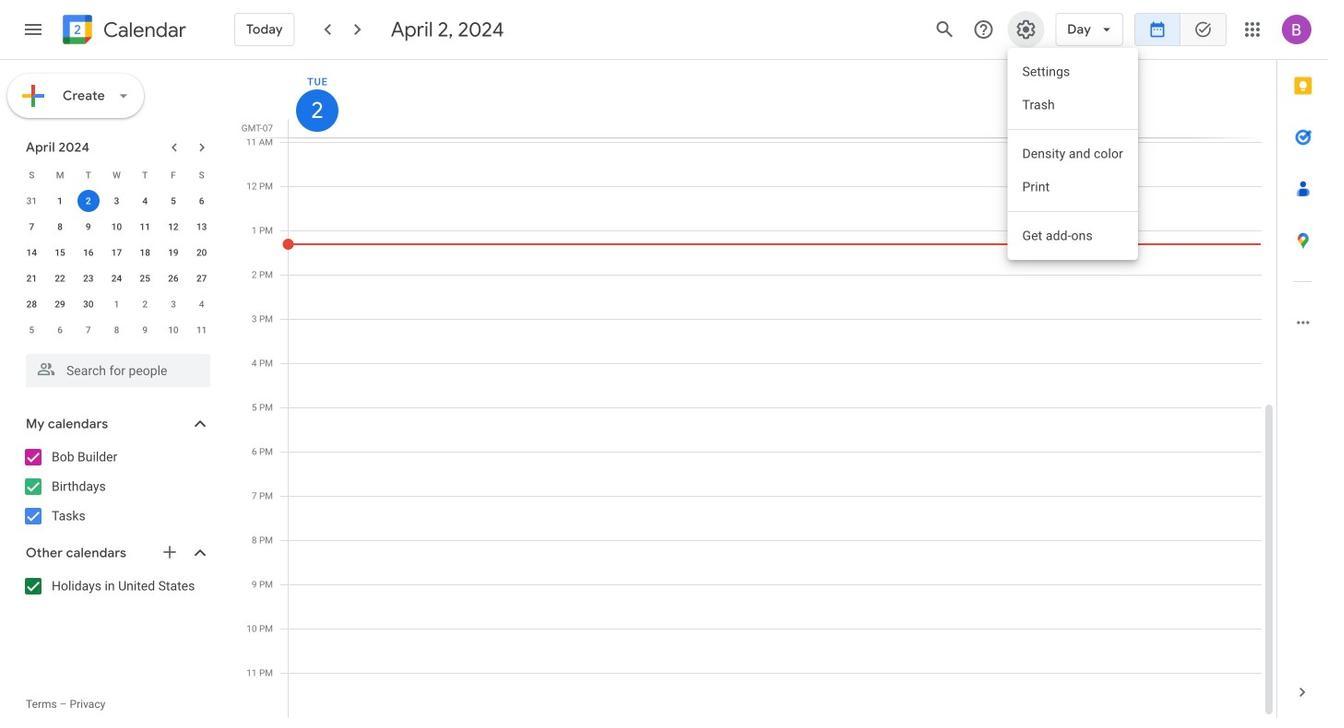 Task type: describe. For each thing, give the bounding box(es) containing it.
7 element
[[21, 216, 43, 238]]

24 element
[[106, 268, 128, 290]]

11 element
[[134, 216, 156, 238]]

may 8 element
[[106, 319, 128, 341]]

5 element
[[162, 190, 184, 212]]

7 row from the top
[[18, 317, 216, 343]]

settings menu menu
[[1008, 48, 1138, 260]]

heading inside calendar element
[[100, 19, 186, 41]]

26 element
[[162, 268, 184, 290]]

may 6 element
[[49, 319, 71, 341]]

main drawer image
[[22, 18, 44, 41]]

16 element
[[77, 242, 99, 264]]

3 row from the top
[[18, 214, 216, 240]]

6 row from the top
[[18, 291, 216, 317]]

1 row from the top
[[18, 162, 216, 188]]

28 element
[[21, 293, 43, 315]]

23 element
[[77, 268, 99, 290]]

may 11 element
[[191, 319, 213, 341]]

2 row from the top
[[18, 188, 216, 214]]

calendar element
[[59, 11, 186, 52]]

17 element
[[106, 242, 128, 264]]

add other calendars image
[[161, 543, 179, 562]]

19 element
[[162, 242, 184, 264]]

may 3 element
[[162, 293, 184, 315]]

tuesday, april 2, today element
[[296, 89, 339, 132]]

may 5 element
[[21, 319, 43, 341]]



Task type: vqa. For each thing, say whether or not it's contained in the screenshot.
heading inside the Calendar 'element'
yes



Task type: locate. For each thing, give the bounding box(es) containing it.
5 row from the top
[[18, 266, 216, 291]]

15 element
[[49, 242, 71, 264]]

14 element
[[21, 242, 43, 264]]

grid
[[236, 60, 1277, 719]]

9 element
[[77, 216, 99, 238]]

my calendars list
[[4, 443, 229, 531]]

18 element
[[134, 242, 156, 264]]

column header
[[288, 60, 1262, 137]]

may 1 element
[[106, 293, 128, 315]]

may 2 element
[[134, 293, 156, 315]]

row
[[18, 162, 216, 188], [18, 188, 216, 214], [18, 214, 216, 240], [18, 240, 216, 266], [18, 266, 216, 291], [18, 291, 216, 317], [18, 317, 216, 343]]

row up 17 element
[[18, 214, 216, 240]]

27 element
[[191, 268, 213, 290]]

12 element
[[162, 216, 184, 238]]

row up 3 element
[[18, 162, 216, 188]]

22 element
[[49, 268, 71, 290]]

25 element
[[134, 268, 156, 290]]

may 10 element
[[162, 319, 184, 341]]

4 row from the top
[[18, 240, 216, 266]]

Search for people text field
[[37, 354, 199, 387]]

row down 24 element
[[18, 291, 216, 317]]

13 element
[[191, 216, 213, 238]]

tab list
[[1278, 60, 1328, 667]]

may 9 element
[[134, 319, 156, 341]]

cell inside april 2024 grid
[[74, 188, 103, 214]]

april 2024 grid
[[18, 162, 216, 343]]

3 element
[[106, 190, 128, 212]]

21 element
[[21, 268, 43, 290]]

20 element
[[191, 242, 213, 264]]

heading
[[100, 19, 186, 41]]

row down 17 element
[[18, 266, 216, 291]]

row down may 1 'element'
[[18, 317, 216, 343]]

4 element
[[134, 190, 156, 212]]

1 element
[[49, 190, 71, 212]]

6 element
[[191, 190, 213, 212]]

2, today element
[[77, 190, 99, 212]]

may 7 element
[[77, 319, 99, 341]]

may 4 element
[[191, 293, 213, 315]]

row up 24 element
[[18, 240, 216, 266]]

None search field
[[0, 347, 229, 387]]

29 element
[[49, 293, 71, 315]]

10 element
[[106, 216, 128, 238]]

march 31 element
[[21, 190, 43, 212]]

row group
[[18, 188, 216, 343]]

8 element
[[49, 216, 71, 238]]

row up 10 element
[[18, 188, 216, 214]]

30 element
[[77, 293, 99, 315]]

cell
[[74, 188, 103, 214]]

settings menu image
[[1015, 18, 1037, 41]]



